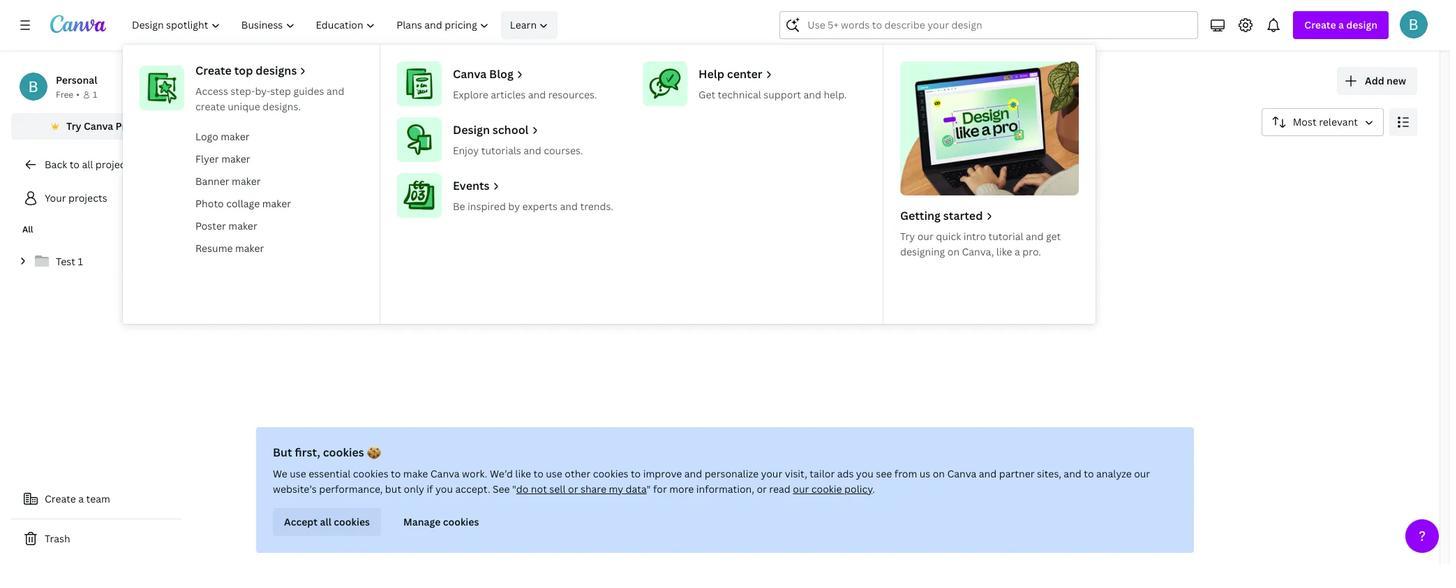 Task type: describe. For each thing, give the bounding box(es) containing it.
2 " from the left
[[647, 482, 651, 496]]

my
[[609, 482, 623, 496]]

design
[[453, 122, 490, 138]]

access
[[195, 84, 228, 98]]

accept all cookies
[[284, 515, 370, 528]]

cookies up my
[[593, 467, 629, 480]]

enjoy
[[453, 144, 479, 157]]

like inside we use essential cookies to make canva work. we'd like to use other cookies to improve and personalize your visit, tailor ads you see from us on canva and partner sites, and to analyze our website's performance, but only if you accept. see "
[[515, 467, 531, 480]]

our inside try our quick intro tutorial and get designing on canva, like a pro.
[[918, 230, 934, 243]]

try canva pro button
[[11, 113, 181, 140]]

photo collage maker link
[[190, 193, 369, 215]]

canva right us
[[948, 467, 977, 480]]

us
[[920, 467, 931, 480]]

create
[[195, 100, 225, 113]]

started
[[944, 208, 983, 223]]

and inside access step-by-step guides and create unique designs.
[[327, 84, 344, 98]]

and inside try our quick intro tutorial and get designing on canva, like a pro.
[[1026, 230, 1044, 243]]

visit,
[[785, 467, 808, 480]]

canva,
[[962, 245, 994, 258]]

all inside button
[[320, 515, 332, 528]]

see
[[876, 467, 892, 480]]

maker for logo maker
[[221, 130, 250, 143]]

all inside button
[[198, 154, 211, 167]]

and left trends.
[[560, 200, 578, 213]]

try our quick intro tutorial and get designing on canva, like a pro.
[[901, 230, 1061, 258]]

folders
[[244, 154, 280, 167]]

photo collage maker
[[195, 197, 291, 210]]

to inside back to all projects link
[[70, 158, 80, 171]]

trash link
[[11, 525, 181, 553]]

for
[[653, 482, 667, 496]]

starred
[[246, 238, 281, 251]]

1 vertical spatial 1
[[78, 255, 83, 268]]

center
[[727, 66, 763, 82]]

trends.
[[580, 200, 614, 213]]

and left partner
[[979, 467, 997, 480]]

help
[[699, 66, 725, 82]]

to left analyze
[[1084, 467, 1094, 480]]

get
[[1046, 230, 1061, 243]]

poster maker
[[195, 219, 257, 232]]

cookies down the 🍪
[[353, 467, 389, 480]]

.
[[873, 482, 875, 496]]

cookie
[[812, 482, 842, 496]]

trash
[[45, 532, 70, 545]]

test
[[56, 255, 75, 268]]

brad klo image
[[1400, 10, 1428, 38]]

canva blog
[[453, 66, 514, 82]]

by
[[508, 200, 520, 213]]

collage
[[226, 197, 260, 210]]

create a team
[[45, 492, 110, 505]]

but first, cookies 🍪
[[273, 445, 381, 460]]

blog
[[489, 66, 514, 82]]

maker for flyer maker
[[221, 152, 250, 165]]

learn menu
[[123, 45, 1096, 324]]

see
[[493, 482, 510, 496]]

logo maker
[[195, 130, 250, 143]]

getting started
[[901, 208, 983, 223]]

and down school
[[524, 144, 542, 157]]

your projects link
[[11, 184, 181, 212]]

get
[[699, 88, 716, 101]]

try for try our quick intro tutorial and get designing on canva, like a pro.
[[901, 230, 915, 243]]

poster
[[195, 219, 226, 232]]

on inside try our quick intro tutorial and get designing on canva, like a pro.
[[948, 245, 960, 258]]

explore
[[453, 88, 489, 101]]

most
[[1293, 115, 1317, 128]]

learn
[[510, 18, 537, 31]]

add new
[[1365, 74, 1407, 87]]

0 vertical spatial 1
[[93, 89, 97, 101]]

canva inside try canva pro button
[[84, 119, 113, 133]]

designing
[[901, 245, 945, 258]]

a for team
[[78, 492, 84, 505]]

sell
[[550, 482, 566, 496]]

personal
[[56, 73, 97, 87]]

manage
[[404, 515, 441, 528]]

2 vertical spatial our
[[793, 482, 809, 496]]

0 horizontal spatial your
[[45, 191, 66, 205]]

maker down the banner maker link
[[262, 197, 291, 210]]

tutorial
[[989, 230, 1024, 243]]

but first, cookies 🍪 dialog
[[256, 427, 1194, 553]]

do
[[516, 482, 529, 496]]

cookies down performance,
[[334, 515, 370, 528]]

improve
[[643, 467, 682, 480]]

analyze
[[1097, 467, 1132, 480]]

projects inside your projects link
[[68, 191, 107, 205]]

by-
[[255, 84, 270, 98]]

manage cookies button
[[392, 508, 490, 536]]

data
[[626, 482, 647, 496]]

if
[[427, 482, 433, 496]]

guides
[[293, 84, 324, 98]]

information,
[[697, 482, 755, 496]]

images
[[384, 154, 418, 167]]

try for try canva pro
[[66, 119, 81, 133]]

we'd
[[490, 467, 513, 480]]

1 use from the left
[[290, 467, 306, 480]]

step
[[270, 84, 291, 98]]

accept.
[[455, 482, 490, 496]]

and right articles
[[528, 88, 546, 101]]

sites,
[[1037, 467, 1062, 480]]

•
[[76, 89, 80, 101]]

ads
[[837, 467, 854, 480]]

manage cookies
[[404, 515, 479, 528]]

make
[[403, 467, 428, 480]]

intro
[[964, 230, 986, 243]]

tailor
[[810, 467, 835, 480]]

relevant
[[1319, 115, 1358, 128]]

quick
[[936, 230, 961, 243]]

images button
[[379, 147, 423, 174]]

we
[[273, 467, 288, 480]]

0 vertical spatial your projects
[[193, 66, 342, 96]]



Task type: vqa. For each thing, say whether or not it's contained in the screenshot.


Task type: locate. For each thing, give the bounding box(es) containing it.
events
[[453, 178, 490, 193]]

projects down "back to all projects"
[[68, 191, 107, 205]]

all right accept
[[320, 515, 332, 528]]

essential
[[309, 467, 351, 480]]

canva up if
[[431, 467, 460, 480]]

1 horizontal spatial create
[[195, 63, 232, 78]]

and right guides
[[327, 84, 344, 98]]

read
[[770, 482, 791, 496]]

0 horizontal spatial our
[[793, 482, 809, 496]]

try inside try our quick intro tutorial and get designing on canva, like a pro.
[[901, 230, 915, 243]]

learn button
[[502, 11, 558, 39]]

0 horizontal spatial on
[[933, 467, 945, 480]]

0 vertical spatial try
[[66, 119, 81, 133]]

2 use from the left
[[546, 467, 563, 480]]

banner maker
[[195, 175, 261, 188]]

be
[[453, 200, 465, 213]]

try up designing
[[901, 230, 915, 243]]

1
[[93, 89, 97, 101], [78, 255, 83, 268]]

0 horizontal spatial a
[[78, 492, 84, 505]]

1 horizontal spatial on
[[948, 245, 960, 258]]

try inside try canva pro button
[[66, 119, 81, 133]]

on right us
[[933, 467, 945, 480]]

articles
[[491, 88, 526, 101]]

videos button
[[446, 147, 489, 174]]

pro.
[[1023, 245, 1041, 258]]

new
[[1387, 74, 1407, 87]]

create up "access"
[[195, 63, 232, 78]]

videos
[[451, 154, 484, 167]]

top
[[234, 63, 253, 78]]

to up data
[[631, 467, 641, 480]]

a left pro.
[[1015, 245, 1020, 258]]

maker down 'collage'
[[228, 219, 257, 232]]

add
[[1365, 74, 1385, 87]]

to right back
[[70, 158, 80, 171]]

your up create
[[193, 66, 244, 96]]

1 vertical spatial create
[[195, 63, 232, 78]]

a
[[1339, 18, 1344, 31], [1015, 245, 1020, 258], [78, 492, 84, 505]]

1 horizontal spatial all
[[320, 515, 332, 528]]

create a design button
[[1294, 11, 1389, 39]]

other
[[565, 467, 591, 480]]

1 horizontal spatial or
[[757, 482, 767, 496]]

maker up flyer maker on the left top of page
[[221, 130, 250, 143]]

your projects
[[193, 66, 342, 96], [45, 191, 107, 205]]

all
[[82, 158, 93, 171], [320, 515, 332, 528]]

cookies down accept.
[[443, 515, 479, 528]]

free •
[[56, 89, 80, 101]]

create for create a team
[[45, 492, 76, 505]]

1 vertical spatial on
[[933, 467, 945, 480]]

resume maker
[[195, 242, 264, 255]]

1 vertical spatial your projects
[[45, 191, 107, 205]]

but
[[385, 482, 401, 496]]

1 horizontal spatial use
[[546, 467, 563, 480]]

a inside dropdown button
[[1339, 18, 1344, 31]]

create inside 'create a team' button
[[45, 492, 76, 505]]

like inside try our quick intro tutorial and get designing on canva, like a pro.
[[997, 245, 1013, 258]]

resume
[[195, 242, 233, 255]]

accept all cookies button
[[273, 508, 381, 536]]

0 vertical spatial you
[[856, 467, 874, 480]]

banner
[[195, 175, 229, 188]]

" right the see
[[512, 482, 516, 496]]

maker down poster maker
[[235, 242, 264, 255]]

maker up the banner maker
[[221, 152, 250, 165]]

1 horizontal spatial a
[[1015, 245, 1020, 258]]

design school
[[453, 122, 529, 138]]

or
[[568, 482, 578, 496], [757, 482, 767, 496]]

poster maker link
[[190, 215, 369, 237]]

1 right test
[[78, 255, 83, 268]]

0 horizontal spatial your projects
[[45, 191, 107, 205]]

a left design
[[1339, 18, 1344, 31]]

1 vertical spatial a
[[1015, 245, 1020, 258]]

use up "sell"
[[546, 467, 563, 480]]

you up the "policy"
[[856, 467, 874, 480]]

like
[[997, 245, 1013, 258], [515, 467, 531, 480]]

" left for
[[647, 482, 651, 496]]

back to all projects
[[45, 158, 134, 171]]

1 or from the left
[[568, 482, 578, 496]]

only
[[404, 482, 424, 496]]

try
[[66, 119, 81, 133], [901, 230, 915, 243]]

2 vertical spatial a
[[78, 492, 84, 505]]

0 horizontal spatial all
[[82, 158, 93, 171]]

None search field
[[780, 11, 1199, 39]]

maker inside 'link'
[[235, 242, 264, 255]]

personalize
[[705, 467, 759, 480]]

1 vertical spatial like
[[515, 467, 531, 480]]

technical
[[718, 88, 761, 101]]

0 vertical spatial all
[[82, 158, 93, 171]]

0 horizontal spatial or
[[568, 482, 578, 496]]

1 vertical spatial you
[[436, 482, 453, 496]]

0 vertical spatial like
[[997, 245, 1013, 258]]

courses.
[[544, 144, 583, 157]]

projects
[[248, 66, 342, 96], [95, 158, 134, 171], [68, 191, 107, 205]]

0 vertical spatial on
[[948, 245, 960, 258]]

flyer
[[195, 152, 219, 165]]

0 vertical spatial your
[[193, 66, 244, 96]]

maker up photo collage maker
[[232, 175, 261, 188]]

or left read
[[757, 482, 767, 496]]

our right analyze
[[1134, 467, 1151, 480]]

and up do not sell or share my data " for more information, or read our cookie policy . at bottom
[[685, 467, 702, 480]]

top level navigation element
[[123, 11, 1096, 324]]

create for create top designs
[[195, 63, 232, 78]]

0 horizontal spatial "
[[512, 482, 516, 496]]

0 vertical spatial create
[[1305, 18, 1337, 31]]

create inside create a design dropdown button
[[1305, 18, 1337, 31]]

maker for banner maker
[[232, 175, 261, 188]]

1 horizontal spatial 1
[[93, 89, 97, 101]]

we use essential cookies to make canva work. we'd like to use other cookies to improve and personalize your visit, tailor ads you see from us on canva and partner sites, and to analyze our website's performance, but only if you accept. see "
[[273, 467, 1151, 496]]

add new button
[[1337, 67, 1418, 95]]

2 horizontal spatial our
[[1134, 467, 1151, 480]]

projects up your projects link
[[95, 158, 134, 171]]

on down quick on the top of page
[[948, 245, 960, 258]]

support
[[764, 88, 801, 101]]

resources.
[[548, 88, 597, 101]]

a inside try our quick intro tutorial and get designing on canva, like a pro.
[[1015, 245, 1020, 258]]

more
[[670, 482, 694, 496]]

1 " from the left
[[512, 482, 516, 496]]

like up do
[[515, 467, 531, 480]]

1 vertical spatial your
[[45, 191, 66, 205]]

1 horizontal spatial your
[[193, 66, 244, 96]]

access step-by-step guides and create unique designs.
[[195, 84, 344, 113]]

test 1 link
[[11, 247, 181, 276]]

starred link
[[193, 220, 388, 270]]

and right sites,
[[1064, 467, 1082, 480]]

help center
[[699, 66, 763, 82]]

to up but
[[391, 467, 401, 480]]

projects inside back to all projects link
[[95, 158, 134, 171]]

0 horizontal spatial try
[[66, 119, 81, 133]]

partner
[[999, 467, 1035, 480]]

0 horizontal spatial like
[[515, 467, 531, 480]]

1 right the •
[[93, 89, 97, 101]]

and up pro.
[[1026, 230, 1044, 243]]

and left help.
[[804, 88, 822, 101]]

our up designing
[[918, 230, 934, 243]]

1 horizontal spatial like
[[997, 245, 1013, 258]]

create top designs
[[195, 63, 297, 78]]

0 horizontal spatial you
[[436, 482, 453, 496]]

logo maker link
[[190, 126, 369, 148]]

create inside the learn menu
[[195, 63, 232, 78]]

projects up designs.
[[248, 66, 342, 96]]

canva up the explore
[[453, 66, 487, 82]]

1 horizontal spatial try
[[901, 230, 915, 243]]

share
[[581, 482, 607, 496]]

1 vertical spatial all
[[22, 223, 33, 235]]

0 horizontal spatial use
[[290, 467, 306, 480]]

performance,
[[319, 482, 383, 496]]

tutorials
[[481, 144, 521, 157]]

work.
[[462, 467, 488, 480]]

logo
[[195, 130, 218, 143]]

Sort by button
[[1262, 108, 1384, 136]]

0 horizontal spatial all
[[22, 223, 33, 235]]

create a design
[[1305, 18, 1378, 31]]

create for create a design
[[1305, 18, 1337, 31]]

" inside we use essential cookies to make canva work. we'd like to use other cookies to improve and personalize your visit, tailor ads you see from us on canva and partner sites, and to analyze our website's performance, but only if you accept. see "
[[512, 482, 516, 496]]

enjoy tutorials and courses.
[[453, 144, 583, 157]]

all button
[[193, 147, 216, 174]]

create left design
[[1305, 18, 1337, 31]]

a for design
[[1339, 18, 1344, 31]]

maker for resume maker
[[235, 242, 264, 255]]

0 vertical spatial projects
[[248, 66, 342, 96]]

0 horizontal spatial 1
[[78, 255, 83, 268]]

on inside we use essential cookies to make canva work. we'd like to use other cookies to improve and personalize your visit, tailor ads you see from us on canva and partner sites, and to analyze our website's performance, but only if you accept. see "
[[933, 467, 945, 480]]

your down back
[[45, 191, 66, 205]]

our inside we use essential cookies to make canva work. we'd like to use other cookies to improve and personalize your visit, tailor ads you see from us on canva and partner sites, and to analyze our website's performance, but only if you accept. see "
[[1134, 467, 1151, 480]]

all
[[198, 154, 211, 167], [22, 223, 33, 235]]

not
[[531, 482, 547, 496]]

like down tutorial
[[997, 245, 1013, 258]]

resume maker link
[[190, 237, 369, 260]]

canva inside the learn menu
[[453, 66, 487, 82]]

2 vertical spatial create
[[45, 492, 76, 505]]

our down visit,
[[793, 482, 809, 496]]

1 horizontal spatial all
[[198, 154, 211, 167]]

1 vertical spatial projects
[[95, 158, 134, 171]]

all right back
[[82, 158, 93, 171]]

use up website's
[[290, 467, 306, 480]]

or right "sell"
[[568, 482, 578, 496]]

to up the not
[[534, 467, 544, 480]]

cookies up essential on the bottom of page
[[323, 445, 364, 460]]

a left the team
[[78, 492, 84, 505]]

be inspired by experts and trends.
[[453, 200, 614, 213]]

canva left the pro
[[84, 119, 113, 133]]

a inside button
[[78, 492, 84, 505]]

Search search field
[[808, 12, 1171, 38]]

create a team button
[[11, 485, 181, 513]]

2 horizontal spatial create
[[1305, 18, 1337, 31]]

experts
[[523, 200, 558, 213]]

on
[[948, 245, 960, 258], [933, 467, 945, 480]]

1 horizontal spatial you
[[856, 467, 874, 480]]

photo
[[195, 197, 224, 210]]

flyer maker link
[[190, 148, 369, 170]]

1 horizontal spatial our
[[918, 230, 934, 243]]

2 horizontal spatial a
[[1339, 18, 1344, 31]]

0 vertical spatial all
[[198, 154, 211, 167]]

0 horizontal spatial create
[[45, 492, 76, 505]]

try down the •
[[66, 119, 81, 133]]

1 horizontal spatial your projects
[[193, 66, 342, 96]]

2 vertical spatial projects
[[68, 191, 107, 205]]

0 vertical spatial a
[[1339, 18, 1344, 31]]

0 vertical spatial our
[[918, 230, 934, 243]]

1 vertical spatial our
[[1134, 467, 1151, 480]]

use
[[290, 467, 306, 480], [546, 467, 563, 480]]

inspired
[[468, 200, 506, 213]]

1 vertical spatial all
[[320, 515, 332, 528]]

designs.
[[263, 100, 301, 113]]

getting
[[901, 208, 941, 223]]

1 vertical spatial try
[[901, 230, 915, 243]]

website's
[[273, 482, 317, 496]]

get technical support and help.
[[699, 88, 847, 101]]

1 horizontal spatial "
[[647, 482, 651, 496]]

create left the team
[[45, 492, 76, 505]]

your
[[193, 66, 244, 96], [45, 191, 66, 205]]

2 or from the left
[[757, 482, 767, 496]]

you right if
[[436, 482, 453, 496]]

most relevant
[[1293, 115, 1358, 128]]

maker for poster maker
[[228, 219, 257, 232]]

school
[[493, 122, 529, 138]]



